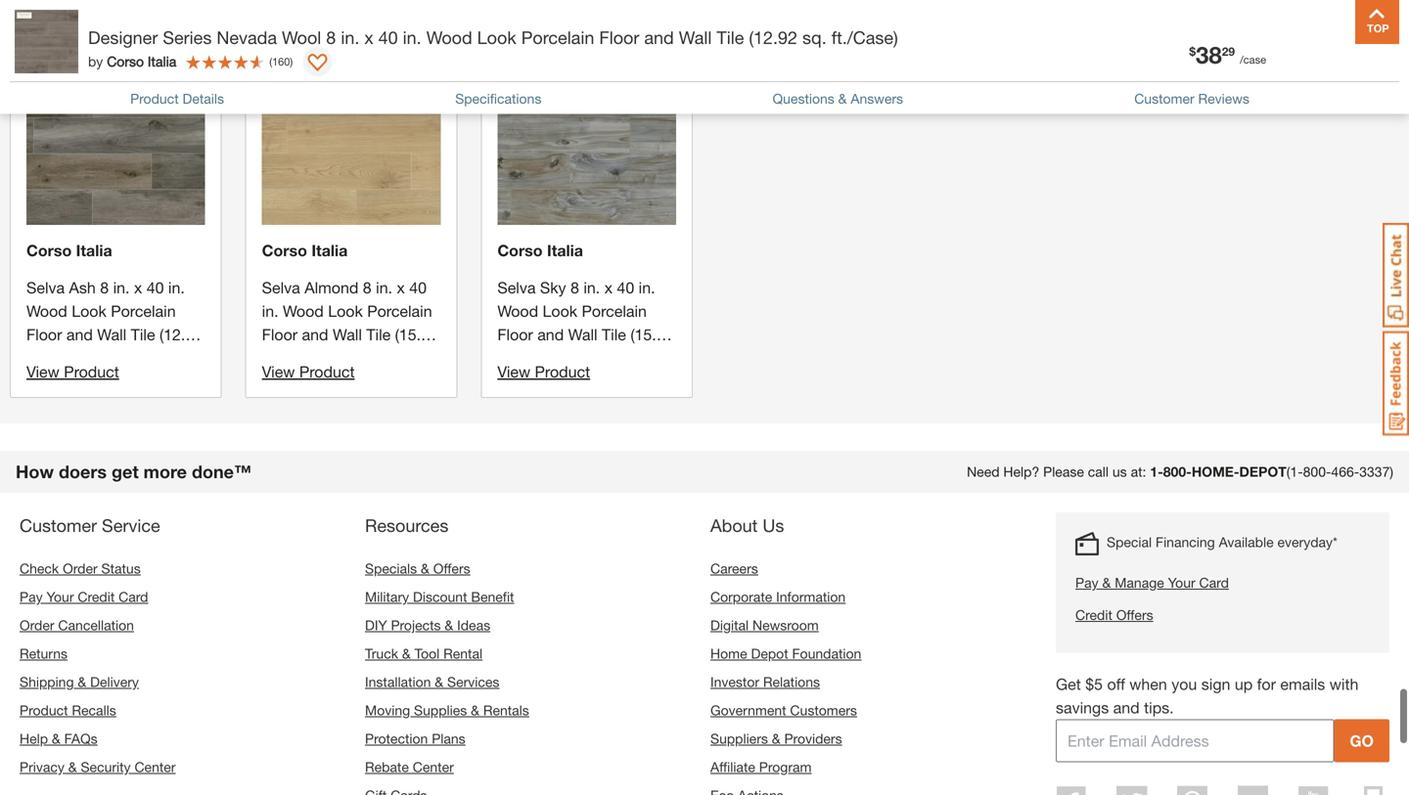 Task type: locate. For each thing, give the bounding box(es) containing it.
digital
[[710, 617, 749, 634]]

& right the help
[[52, 731, 60, 747]]

x for selva ash 8 in. x 40 in. wood look porcelain floor and wall tile (12.92 sq. ft./case)
[[134, 278, 142, 297]]

1 (15.07 from the left
[[395, 325, 438, 344]]

corso
[[107, 53, 144, 69], [26, 241, 72, 260], [262, 241, 307, 260], [497, 241, 543, 260]]

look up specifications at the top left of the page
[[477, 27, 516, 48]]

order cancellation
[[20, 617, 134, 634]]

and inside selva sky 8 in. x 40 in. wood look porcelain floor and wall tile (15.07 sq. ft./case) view product
[[537, 325, 564, 344]]

floor for selva ash 8 in. x 40 in. wood look porcelain floor and wall tile (12.92 sq. ft./case)
[[26, 325, 62, 344]]

ft./case) for selva ash 8 in. x 40 in. wood look porcelain floor and wall tile (12.92 sq. ft./case)
[[52, 349, 111, 367]]

and
[[644, 27, 674, 48], [66, 325, 93, 344], [302, 325, 328, 344], [537, 325, 564, 344], [1113, 699, 1140, 717]]

display image
[[308, 54, 327, 73]]

8 right sky
[[571, 278, 579, 297]]

sq. for selva almond 8 in. x 40 in. wood look porcelain floor and wall tile (15.07 sq. ft./case)
[[262, 349, 283, 367]]

corso for selva ash 8 in. x 40 in. wood look porcelain floor and wall tile (12.92 sq. ft./case)
[[26, 241, 72, 260]]

1 vertical spatial offers
[[1116, 607, 1153, 623]]

corso down the designer
[[107, 53, 144, 69]]

porcelain inside selva ash 8 in. x 40 in. wood look porcelain floor and wall tile (12.92 sq. ft./case) view product
[[111, 302, 176, 320]]

look down ash
[[72, 302, 106, 320]]

customer reviews
[[1134, 90, 1250, 107]]

800- right the depot
[[1303, 464, 1331, 480]]

corso italia up sky
[[497, 241, 583, 260]]

selva ash 8 in. x 40 in. wood look porcelain floor and wall tile (12.92 sq. ft./case) image
[[26, 46, 205, 225]]

selva left almond
[[262, 278, 300, 297]]

help & faqs link
[[20, 731, 97, 747]]

8 inside selva almond 8 in. x 40 in. wood look porcelain floor and wall tile (15.07 sq. ft./case) view product
[[363, 278, 372, 297]]

0 horizontal spatial corso italia link
[[26, 241, 205, 260]]

2 800- from the left
[[1303, 464, 1331, 480]]

corso italia
[[26, 241, 112, 260], [262, 241, 348, 260], [497, 241, 583, 260]]

floor inside selva sky 8 in. x 40 in. wood look porcelain floor and wall tile (15.07 sq. ft./case) view product
[[497, 325, 533, 344]]

military
[[365, 589, 409, 605]]

ft./case) for selva sky 8 in. x 40 in. wood look porcelain floor and wall tile (15.07 sq. ft./case)
[[523, 349, 582, 367]]

italia up ash
[[76, 241, 112, 260]]

for
[[1257, 675, 1276, 694]]

selva inside selva ash 8 in. x 40 in. wood look porcelain floor and wall tile (12.92 sq. ft./case) view product
[[26, 278, 65, 297]]

wood
[[426, 27, 472, 48], [26, 302, 67, 320], [283, 302, 324, 320], [497, 302, 538, 320]]

sq. for selva ash 8 in. x 40 in. wood look porcelain floor and wall tile (12.92 sq. ft./case)
[[26, 349, 48, 367]]

1 horizontal spatial corso italia
[[262, 241, 348, 260]]

done™
[[192, 461, 251, 482]]

Enter Email Address text field
[[1056, 720, 1334, 763]]

digital newsroom
[[710, 617, 819, 634]]

need help? please call us at: 1-800-home-depot (1-800-466-3337)
[[967, 464, 1394, 480]]

1 horizontal spatial 800-
[[1303, 464, 1331, 480]]

view product link down ash
[[26, 362, 205, 382]]

wall for selva sky 8 in. x 40 in. wood look porcelain floor and wall tile (15.07 sq. ft./case)
[[568, 325, 597, 344]]

offers up discount
[[433, 561, 470, 577]]

& up military discount benefit link
[[421, 561, 429, 577]]

& left answers
[[838, 90, 847, 107]]

corso for selva almond 8 in. x 40 in. wood look porcelain floor and wall tile (15.07 sq. ft./case)
[[262, 241, 307, 260]]

military discount benefit
[[365, 589, 514, 605]]

160
[[272, 55, 290, 68]]

3 selva from the left
[[497, 278, 536, 297]]

corso for selva sky 8 in. x 40 in. wood look porcelain floor and wall tile (15.07 sq. ft./case)
[[497, 241, 543, 260]]

home depot foundation link
[[710, 646, 861, 662]]

1 horizontal spatial corso italia link
[[262, 241, 441, 260]]

1 horizontal spatial offers
[[1116, 607, 1153, 623]]

product inside selva ash 8 in. x 40 in. wood look porcelain floor and wall tile (12.92 sq. ft./case) view product
[[64, 362, 119, 381]]

2 horizontal spatial view product link
[[497, 362, 676, 382]]

porcelain inside selva sky 8 in. x 40 in. wood look porcelain floor and wall tile (15.07 sq. ft./case) view product
[[582, 302, 647, 320]]

8 inside selva ash 8 in. x 40 in. wood look porcelain floor and wall tile (12.92 sq. ft./case) view product
[[100, 278, 109, 297]]

and inside selva almond 8 in. x 40 in. wood look porcelain floor and wall tile (15.07 sq. ft./case) view product
[[302, 325, 328, 344]]

1 horizontal spatial credit
[[1075, 607, 1113, 623]]

product inside selva almond 8 in. x 40 in. wood look porcelain floor and wall tile (15.07 sq. ft./case) view product
[[299, 362, 355, 381]]

2 corso italia from the left
[[262, 241, 348, 260]]

2 horizontal spatial corso italia
[[497, 241, 583, 260]]

center
[[135, 759, 176, 775], [413, 759, 454, 775]]

customer
[[1134, 90, 1195, 107], [20, 515, 97, 536]]

3 view product link from the left
[[497, 362, 676, 382]]

view inside selva sky 8 in. x 40 in. wood look porcelain floor and wall tile (15.07 sq. ft./case) view product
[[497, 362, 530, 381]]

8 right ash
[[100, 278, 109, 297]]

corso italia for ash
[[26, 241, 112, 260]]

credit offers link
[[1075, 605, 1338, 626]]

1 horizontal spatial selva
[[262, 278, 300, 297]]

corso italia up almond
[[262, 241, 348, 260]]

x right ash
[[134, 278, 142, 297]]

3 view from the left
[[497, 362, 530, 381]]

& down "faqs"
[[68, 759, 77, 775]]

product down ash
[[64, 362, 119, 381]]

2 view product link from the left
[[262, 362, 441, 382]]

2 view from the left
[[262, 362, 295, 381]]

look for selva almond 8 in. x 40 in. wood look porcelain floor and wall tile (15.07 sq. ft./case)
[[328, 302, 363, 320]]

1 horizontal spatial pay
[[1075, 575, 1099, 591]]

wood inside selva sky 8 in. x 40 in. wood look porcelain floor and wall tile (15.07 sq. ft./case) view product
[[497, 302, 538, 320]]

pay down check
[[20, 589, 43, 605]]

corso up almond
[[262, 241, 307, 260]]

affiliate
[[710, 759, 755, 775]]

wall for selva ash 8 in. x 40 in. wood look porcelain floor and wall tile (12.92 sq. ft./case)
[[97, 325, 126, 344]]

customer down '$'
[[1134, 90, 1195, 107]]

40 for selva ash 8 in. x 40 in. wood look porcelain floor and wall tile (12.92 sq. ft./case)
[[146, 278, 164, 297]]

0 horizontal spatial pay
[[20, 589, 43, 605]]

investor
[[710, 674, 759, 690]]

pay & manage your card
[[1075, 575, 1229, 591]]

0 horizontal spatial your
[[46, 589, 74, 605]]

1 horizontal spatial customer
[[1134, 90, 1195, 107]]

italia
[[148, 53, 176, 69], [76, 241, 112, 260], [312, 241, 348, 260], [547, 241, 583, 260]]

2 horizontal spatial corso italia link
[[497, 241, 676, 260]]

1 horizontal spatial card
[[1199, 575, 1229, 591]]

x right sky
[[604, 278, 613, 297]]

italia up almond
[[312, 241, 348, 260]]

faqs
[[64, 731, 97, 747]]

2 selva from the left
[[262, 278, 300, 297]]

investor relations link
[[710, 674, 820, 690]]

your down financing on the right
[[1168, 575, 1195, 591]]

corso italia link for almond
[[262, 241, 441, 260]]

(15.07 inside selva almond 8 in. x 40 in. wood look porcelain floor and wall tile (15.07 sq. ft./case) view product
[[395, 325, 438, 344]]

financing
[[1156, 534, 1215, 550]]

center right security
[[135, 759, 176, 775]]

selva inside selva sky 8 in. x 40 in. wood look porcelain floor and wall tile (15.07 sq. ft./case) view product
[[497, 278, 536, 297]]

details
[[183, 90, 224, 107]]

1 horizontal spatial order
[[63, 561, 97, 577]]

0 horizontal spatial center
[[135, 759, 176, 775]]

customer for customer reviews
[[1134, 90, 1195, 107]]

italia down series
[[148, 53, 176, 69]]

40 right almond
[[409, 278, 427, 297]]

40 inside selva almond 8 in. x 40 in. wood look porcelain floor and wall tile (15.07 sq. ft./case) view product
[[409, 278, 427, 297]]

by
[[88, 53, 103, 69]]

(15.07 for selva sky 8 in. x 40 in. wood look porcelain floor and wall tile (15.07 sq. ft./case)
[[631, 325, 674, 344]]

view product link down almond
[[262, 362, 441, 382]]

order up returns
[[20, 617, 54, 634]]

shipping & delivery link
[[20, 674, 139, 690]]

corso italia link up ash
[[26, 241, 205, 260]]

& down 'government customers' link
[[772, 731, 780, 747]]

up
[[1235, 675, 1253, 694]]

ft./case) up answers
[[832, 27, 898, 48]]

porcelain for selva sky 8 in. x 40 in. wood look porcelain floor and wall tile (15.07 sq. ft./case) view product
[[582, 302, 647, 320]]

corso up sky
[[497, 241, 543, 260]]

0 horizontal spatial order
[[20, 617, 54, 634]]

x right wool
[[364, 27, 373, 48]]

1 800- from the left
[[1163, 464, 1192, 480]]

0 horizontal spatial 800-
[[1163, 464, 1192, 480]]

product for selva ash 8 in. x 40 in. wood look porcelain floor and wall tile (12.92 sq. ft./case)
[[64, 362, 119, 381]]

get
[[112, 461, 139, 482]]

0 horizontal spatial offers
[[433, 561, 470, 577]]

$
[[1189, 44, 1196, 58]]

pay inside pay & manage your card link
[[1075, 575, 1099, 591]]

1 vertical spatial order
[[20, 617, 54, 634]]

40 for selva sky 8 in. x 40 in. wood look porcelain floor and wall tile (15.07 sq. ft./case)
[[617, 278, 634, 297]]

2 corso italia link from the left
[[262, 241, 441, 260]]

0 vertical spatial customer
[[1134, 90, 1195, 107]]

installation & services
[[365, 674, 499, 690]]

x
[[364, 27, 373, 48], [134, 278, 142, 297], [397, 278, 405, 297], [604, 278, 613, 297]]

careers
[[710, 561, 758, 577]]

0 vertical spatial credit
[[78, 589, 115, 605]]

and for selva ash 8 in. x 40 in. wood look porcelain floor and wall tile (12.92 sq. ft./case)
[[66, 325, 93, 344]]

8 right wool
[[326, 27, 336, 48]]

8 inside selva sky 8 in. x 40 in. wood look porcelain floor and wall tile (15.07 sq. ft./case) view product
[[571, 278, 579, 297]]

supplies
[[414, 703, 467, 719]]

x inside selva sky 8 in. x 40 in. wood look porcelain floor and wall tile (15.07 sq. ft./case) view product
[[604, 278, 613, 297]]

rebate
[[365, 759, 409, 775]]

selva almond 8 in. x 40 in. wood look porcelain floor and wall tile (15.07 sq. ft./case) image
[[262, 46, 441, 225]]

protection plans link
[[365, 731, 465, 747]]

selva for selva sky 8 in. x 40 in. wood look porcelain floor and wall tile (15.07 sq. ft./case)
[[497, 278, 536, 297]]

center down plans
[[413, 759, 454, 775]]

& left 'tool' on the bottom
[[402, 646, 411, 662]]

& for installation & services
[[435, 674, 443, 690]]

(15.07 inside selva sky 8 in. x 40 in. wood look porcelain floor and wall tile (15.07 sq. ft./case) view product
[[631, 325, 674, 344]]

card up "credit offers" link
[[1199, 575, 1229, 591]]

0 horizontal spatial corso italia
[[26, 241, 112, 260]]

0 horizontal spatial card
[[119, 589, 148, 605]]

rebate center
[[365, 759, 454, 775]]

diy
[[365, 617, 387, 634]]

wood inside selva almond 8 in. x 40 in. wood look porcelain floor and wall tile (15.07 sq. ft./case) view product
[[283, 302, 324, 320]]

& up supplies
[[435, 674, 443, 690]]

credit down pay & manage your card
[[1075, 607, 1113, 623]]

porcelain inside selva almond 8 in. x 40 in. wood look porcelain floor and wall tile (15.07 sq. ft./case) view product
[[367, 302, 432, 320]]

military discount benefit link
[[365, 589, 514, 605]]

tile for selva sky 8 in. x 40 in. wood look porcelain floor and wall tile (15.07 sq. ft./case)
[[602, 325, 626, 344]]

pay up 'credit offers'
[[1075, 575, 1099, 591]]

1 selva from the left
[[26, 278, 65, 297]]

(12.92 inside selva ash 8 in. x 40 in. wood look porcelain floor and wall tile (12.92 sq. ft./case) view product
[[160, 325, 203, 344]]

order
[[63, 561, 97, 577], [20, 617, 54, 634]]

1 vertical spatial customer
[[20, 515, 97, 536]]

x inside selva ash 8 in. x 40 in. wood look porcelain floor and wall tile (12.92 sq. ft./case) view product
[[134, 278, 142, 297]]

selva for selva ash 8 in. x 40 in. wood look porcelain floor and wall tile (12.92 sq. ft./case)
[[26, 278, 65, 297]]

sq. inside selva almond 8 in. x 40 in. wood look porcelain floor and wall tile (15.07 sq. ft./case) view product
[[262, 349, 283, 367]]

corso italia up ash
[[26, 241, 112, 260]]

40 inside selva ash 8 in. x 40 in. wood look porcelain floor and wall tile (12.92 sq. ft./case) view product
[[146, 278, 164, 297]]

0 horizontal spatial (15.07
[[395, 325, 438, 344]]

tile inside selva ash 8 in. x 40 in. wood look porcelain floor and wall tile (12.92 sq. ft./case) view product
[[131, 325, 155, 344]]

40 right sky
[[617, 278, 634, 297]]

0 horizontal spatial customer
[[20, 515, 97, 536]]

selva inside selva almond 8 in. x 40 in. wood look porcelain floor and wall tile (15.07 sq. ft./case) view product
[[262, 278, 300, 297]]

card
[[1199, 575, 1229, 591], [119, 589, 148, 605]]

nevada
[[217, 27, 277, 48]]

1 corso italia from the left
[[26, 241, 112, 260]]

tile for selva ash 8 in. x 40 in. wood look porcelain floor and wall tile (12.92 sq. ft./case)
[[131, 325, 155, 344]]

security
[[81, 759, 131, 775]]

truck
[[365, 646, 398, 662]]

and inside selva ash 8 in. x 40 in. wood look porcelain floor and wall tile (12.92 sq. ft./case) view product
[[66, 325, 93, 344]]

by corso italia
[[88, 53, 176, 69]]

and for selva almond 8 in. x 40 in. wood look porcelain floor and wall tile (15.07 sq. ft./case)
[[302, 325, 328, 344]]

1 corso italia link from the left
[[26, 241, 205, 260]]

customer up check
[[20, 515, 97, 536]]

40
[[378, 27, 398, 48], [146, 278, 164, 297], [409, 278, 427, 297], [617, 278, 634, 297]]

corso italia link up sky
[[497, 241, 676, 260]]

sq. inside selva sky 8 in. x 40 in. wood look porcelain floor and wall tile (15.07 sq. ft./case) view product
[[497, 349, 519, 367]]

top button
[[1355, 0, 1399, 44]]

floor inside selva ash 8 in. x 40 in. wood look porcelain floor and wall tile (12.92 sq. ft./case) view product
[[26, 325, 62, 344]]

& up the recalls
[[78, 674, 86, 690]]

product down shipping
[[20, 703, 68, 719]]

corporate
[[710, 589, 772, 605]]

wall for selva almond 8 in. x 40 in. wood look porcelain floor and wall tile (15.07 sq. ft./case)
[[333, 325, 362, 344]]

rentals
[[483, 703, 529, 719]]

corso up ash
[[26, 241, 72, 260]]

ft./case) down sky
[[523, 349, 582, 367]]

wall inside selva almond 8 in. x 40 in. wood look porcelain floor and wall tile (15.07 sq. ft./case) view product
[[333, 325, 362, 344]]

1 horizontal spatial center
[[413, 759, 454, 775]]

view
[[26, 362, 59, 381], [262, 362, 295, 381], [497, 362, 530, 381]]

credit up 'cancellation'
[[78, 589, 115, 605]]

about
[[710, 515, 758, 536]]

40 inside selva sky 8 in. x 40 in. wood look porcelain floor and wall tile (15.07 sq. ft./case) view product
[[617, 278, 634, 297]]

view product link down sky
[[497, 362, 676, 382]]

view inside selva ash 8 in. x 40 in. wood look porcelain floor and wall tile (12.92 sq. ft./case) view product
[[26, 362, 59, 381]]

ft./case) inside selva sky 8 in. x 40 in. wood look porcelain floor and wall tile (15.07 sq. ft./case) view product
[[523, 349, 582, 367]]

0 horizontal spatial (12.92
[[160, 325, 203, 344]]

ft./case) down ash
[[52, 349, 111, 367]]

look down almond
[[328, 302, 363, 320]]

view for selva sky 8 in. x 40 in. wood look porcelain floor and wall tile (15.07 sq. ft./case)
[[497, 362, 530, 381]]

& for pay & manage your card
[[1102, 575, 1111, 591]]

wall inside selva sky 8 in. x 40 in. wood look porcelain floor and wall tile (15.07 sq. ft./case) view product
[[568, 325, 597, 344]]

view inside selva almond 8 in. x 40 in. wood look porcelain floor and wall tile (15.07 sq. ft./case) view product
[[262, 362, 295, 381]]

1 horizontal spatial (12.92
[[749, 27, 798, 48]]

product for selva almond 8 in. x 40 in. wood look porcelain floor and wall tile (15.07 sq. ft./case)
[[299, 362, 355, 381]]

relations
[[763, 674, 820, 690]]

and for selva sky 8 in. x 40 in. wood look porcelain floor and wall tile (15.07 sq. ft./case)
[[537, 325, 564, 344]]

2 center from the left
[[413, 759, 454, 775]]

selva sky 8 in. x 40 in. wood look porcelain floor and wall tile (15.07 sq. ft./case) image
[[497, 46, 676, 225]]

ft./case) down almond
[[288, 349, 347, 367]]

ft./case) inside selva ash 8 in. x 40 in. wood look porcelain floor and wall tile (12.92 sq. ft./case) view product
[[52, 349, 111, 367]]

corso italia link up almond
[[262, 241, 441, 260]]

selva left ash
[[26, 278, 65, 297]]

8
[[326, 27, 336, 48], [100, 278, 109, 297], [363, 278, 372, 297], [571, 278, 579, 297]]

x inside selva almond 8 in. x 40 in. wood look porcelain floor and wall tile (15.07 sq. ft./case) view product
[[397, 278, 405, 297]]

pay
[[1075, 575, 1099, 591], [20, 589, 43, 605]]

providers
[[784, 731, 842, 747]]

1 view from the left
[[26, 362, 59, 381]]

tile inside selva sky 8 in. x 40 in. wood look porcelain floor and wall tile (15.07 sq. ft./case) view product
[[602, 325, 626, 344]]

selva left sky
[[497, 278, 536, 297]]

8 for selva almond 8 in. x 40 in. wood look porcelain floor and wall tile (15.07 sq. ft./case) view product
[[363, 278, 372, 297]]

1 horizontal spatial (15.07
[[631, 325, 674, 344]]

your up order cancellation link
[[46, 589, 74, 605]]

sq. inside selva ash 8 in. x 40 in. wood look porcelain floor and wall tile (12.92 sq. ft./case) view product
[[26, 349, 48, 367]]

1 horizontal spatial view
[[262, 362, 295, 381]]

offers down manage
[[1116, 607, 1153, 623]]

tile inside selva almond 8 in. x 40 in. wood look porcelain floor and wall tile (15.07 sq. ft./case) view product
[[366, 325, 391, 344]]

1 vertical spatial credit
[[1075, 607, 1113, 623]]

floor
[[599, 27, 639, 48], [26, 325, 62, 344], [262, 325, 298, 344], [497, 325, 533, 344]]

look down sky
[[543, 302, 577, 320]]

0 horizontal spatial selva
[[26, 278, 65, 297]]

2 horizontal spatial selva
[[497, 278, 536, 297]]

x right almond
[[397, 278, 405, 297]]

credit
[[78, 589, 115, 605], [1075, 607, 1113, 623]]

view product link for almond
[[262, 362, 441, 382]]

selva ash 8 in. x 40 in. wood look porcelain floor and wall tile (12.92 sq. ft./case) view product
[[26, 278, 203, 381]]

(15.07 for selva almond 8 in. x 40 in. wood look porcelain floor and wall tile (15.07 sq. ft./case)
[[395, 325, 438, 344]]

40 right ash
[[146, 278, 164, 297]]

sq.
[[802, 27, 827, 48], [26, 349, 48, 367], [262, 349, 283, 367], [497, 349, 519, 367]]

look inside selva almond 8 in. x 40 in. wood look porcelain floor and wall tile (15.07 sq. ft./case) view product
[[328, 302, 363, 320]]

3 corso italia link from the left
[[497, 241, 676, 260]]

wood inside selva ash 8 in. x 40 in. wood look porcelain floor and wall tile (12.92 sq. ft./case) view product
[[26, 302, 67, 320]]

800- right at:
[[1163, 464, 1192, 480]]

need
[[967, 464, 1000, 480]]

0 horizontal spatial view product link
[[26, 362, 205, 382]]

40 right wool
[[378, 27, 398, 48]]

please
[[1043, 464, 1084, 480]]

0 vertical spatial order
[[63, 561, 97, 577]]

tile for selva almond 8 in. x 40 in. wood look porcelain floor and wall tile (15.07 sq. ft./case)
[[366, 325, 391, 344]]

wall inside selva ash 8 in. x 40 in. wood look porcelain floor and wall tile (12.92 sq. ft./case) view product
[[97, 325, 126, 344]]

look for selva ash 8 in. x 40 in. wood look porcelain floor and wall tile (12.92 sq. ft./case)
[[72, 302, 106, 320]]

careers link
[[710, 561, 758, 577]]

in.
[[341, 27, 359, 48], [403, 27, 421, 48], [113, 278, 130, 297], [168, 278, 185, 297], [376, 278, 392, 297], [584, 278, 600, 297], [639, 278, 655, 297], [262, 302, 278, 320]]

2 (15.07 from the left
[[631, 325, 674, 344]]

card down status
[[119, 589, 148, 605]]

depot
[[1239, 464, 1287, 480]]

800-
[[1163, 464, 1192, 480], [1303, 464, 1331, 480]]

tool
[[415, 646, 440, 662]]

service
[[102, 515, 160, 536]]

corso italia link
[[26, 241, 205, 260], [262, 241, 441, 260], [497, 241, 676, 260]]

specifications button
[[455, 88, 541, 109], [455, 88, 541, 109]]

selva
[[26, 278, 65, 297], [262, 278, 300, 297], [497, 278, 536, 297]]

2 horizontal spatial view
[[497, 362, 530, 381]]

product inside selva sky 8 in. x 40 in. wood look porcelain floor and wall tile (15.07 sq. ft./case) view product
[[535, 362, 590, 381]]

order up "pay your credit card"
[[63, 561, 97, 577]]

3 corso italia from the left
[[497, 241, 583, 260]]

ft./case) inside selva almond 8 in. x 40 in. wood look porcelain floor and wall tile (15.07 sq. ft./case) view product
[[288, 349, 347, 367]]

look inside selva ash 8 in. x 40 in. wood look porcelain floor and wall tile (12.92 sq. ft./case) view product
[[72, 302, 106, 320]]

1 horizontal spatial view product link
[[262, 362, 441, 382]]

corporate information link
[[710, 589, 846, 605]]

pay your credit card link
[[20, 589, 148, 605]]

& left manage
[[1102, 575, 1111, 591]]

1 view product link from the left
[[26, 362, 205, 382]]

1 horizontal spatial your
[[1168, 575, 1195, 591]]

floor inside selva almond 8 in. x 40 in. wood look porcelain floor and wall tile (15.07 sq. ft./case) view product
[[262, 325, 298, 344]]

8 right almond
[[363, 278, 372, 297]]

diy projects & ideas link
[[365, 617, 490, 634]]

corso italia link for sky
[[497, 241, 676, 260]]

italia up sky
[[547, 241, 583, 260]]

look inside selva sky 8 in. x 40 in. wood look porcelain floor and wall tile (15.07 sq. ft./case) view product
[[543, 302, 577, 320]]

1 vertical spatial (12.92
[[160, 325, 203, 344]]

selva sky 8 in. x 40 in. wood look porcelain floor and wall tile (15.07 sq. ft./case) link
[[497, 278, 674, 367]]

0 horizontal spatial view
[[26, 362, 59, 381]]

product down sky
[[535, 362, 590, 381]]

product down almond
[[299, 362, 355, 381]]



Task type: describe. For each thing, give the bounding box(es) containing it.
questions
[[773, 90, 835, 107]]

porcelain for selva almond 8 in. x 40 in. wood look porcelain floor and wall tile (15.07 sq. ft./case) view product
[[367, 302, 432, 320]]

services
[[447, 674, 499, 690]]

selva ash 8 in. x 40 in. wood look porcelain floor and wall tile (12.92 sq. ft./case) link
[[26, 278, 203, 367]]

sign
[[1201, 675, 1230, 694]]

specials & offers
[[365, 561, 470, 577]]

investor relations
[[710, 674, 820, 690]]

porcelain for selva ash 8 in. x 40 in. wood look porcelain floor and wall tile (12.92 sq. ft./case) view product
[[111, 302, 176, 320]]

selva almond 8 in. x 40 in. wood look porcelain floor and wall tile (15.07 sq. ft./case) view product
[[262, 278, 438, 381]]

get
[[1056, 675, 1081, 694]]

& left ideas
[[445, 617, 453, 634]]

check order status
[[20, 561, 141, 577]]

customer service
[[20, 515, 160, 536]]

pay & manage your card link
[[1075, 573, 1338, 593]]

digital newsroom link
[[710, 617, 819, 634]]

suppliers & providers link
[[710, 731, 842, 747]]

wood for selva almond 8 in. x 40 in. wood look porcelain floor and wall tile (15.07 sq. ft./case) view product
[[283, 302, 324, 320]]

emails
[[1280, 675, 1325, 694]]

special
[[1107, 534, 1152, 550]]

8 for selva sky 8 in. x 40 in. wood look porcelain floor and wall tile (15.07 sq. ft./case) view product
[[571, 278, 579, 297]]

home-
[[1192, 464, 1239, 480]]

italia for selva sky 8 in. x 40 in. wood look porcelain floor and wall tile (15.07 sq. ft./case) view product
[[547, 241, 583, 260]]

$ 38 29 /case
[[1189, 41, 1266, 69]]

rental
[[443, 646, 483, 662]]

government customers link
[[710, 703, 857, 719]]

& down services at the left
[[471, 703, 479, 719]]

about us
[[710, 515, 784, 536]]

specials
[[365, 561, 417, 577]]

almond
[[305, 278, 359, 297]]

with
[[1330, 675, 1359, 694]]

floor for selva sky 8 in. x 40 in. wood look porcelain floor and wall tile (15.07 sq. ft./case)
[[497, 325, 533, 344]]

& for questions & answers
[[838, 90, 847, 107]]

truck & tool rental link
[[365, 646, 483, 662]]

wood for selva ash 8 in. x 40 in. wood look porcelain floor and wall tile (12.92 sq. ft./case) view product
[[26, 302, 67, 320]]

italia for selva ash 8 in. x 40 in. wood look porcelain floor and wall tile (12.92 sq. ft./case) view product
[[76, 241, 112, 260]]

ft./case) for selva almond 8 in. x 40 in. wood look porcelain floor and wall tile (15.07 sq. ft./case)
[[288, 349, 347, 367]]

floor for selva almond 8 in. x 40 in. wood look porcelain floor and wall tile (15.07 sq. ft./case)
[[262, 325, 298, 344]]

designer series nevada wool 8 in. x 40 in. wood look porcelain floor and wall tile (12.92 sq. ft./case)
[[88, 27, 898, 48]]

sq. for selva sky 8 in. x 40 in. wood look porcelain floor and wall tile (15.07 sq. ft./case)
[[497, 349, 519, 367]]

& for specials & offers
[[421, 561, 429, 577]]

1-
[[1150, 464, 1163, 480]]

how
[[16, 461, 54, 482]]

corporate information
[[710, 589, 846, 605]]

pay your credit card
[[20, 589, 148, 605]]

discount
[[413, 589, 467, 605]]

& for shipping & delivery
[[78, 674, 86, 690]]

truck & tool rental
[[365, 646, 483, 662]]

home depot foundation
[[710, 646, 861, 662]]

0 vertical spatial (12.92
[[749, 27, 798, 48]]

affiliate program
[[710, 759, 812, 775]]

selva for selva almond 8 in. x 40 in. wood look porcelain floor and wall tile (15.07 sq. ft./case)
[[262, 278, 300, 297]]

& for suppliers & providers
[[772, 731, 780, 747]]

0 vertical spatial offers
[[433, 561, 470, 577]]

& for privacy & security center
[[68, 759, 77, 775]]

tips.
[[1144, 699, 1174, 717]]

)
[[290, 55, 293, 68]]

1 center from the left
[[135, 759, 176, 775]]

specifications
[[455, 90, 541, 107]]

sky
[[540, 278, 566, 297]]

returns link
[[20, 646, 68, 662]]

product image image
[[15, 10, 78, 73]]

and inside get $5 off when you sign up for emails with savings and tips.
[[1113, 699, 1140, 717]]

reviews
[[1198, 90, 1250, 107]]

program
[[759, 759, 812, 775]]

40 for selva almond 8 in. x 40 in. wood look porcelain floor and wall tile (15.07 sq. ft./case)
[[409, 278, 427, 297]]

product for selva sky 8 in. x 40 in. wood look porcelain floor and wall tile (15.07 sq. ft./case)
[[535, 362, 590, 381]]

rebate center link
[[365, 759, 454, 775]]

off
[[1107, 675, 1125, 694]]

benefit
[[471, 589, 514, 605]]

depot
[[751, 646, 788, 662]]

installation
[[365, 674, 431, 690]]

everyday*
[[1278, 534, 1338, 550]]

status
[[101, 561, 141, 577]]

go
[[1350, 732, 1374, 750]]

( 160 )
[[269, 55, 293, 68]]

38
[[1196, 41, 1222, 69]]

designer
[[88, 27, 158, 48]]

customers
[[790, 703, 857, 719]]

series
[[163, 27, 212, 48]]

go button
[[1334, 720, 1390, 763]]

& for truck & tool rental
[[402, 646, 411, 662]]

us
[[763, 515, 784, 536]]

corso italia link for ash
[[26, 241, 205, 260]]

feedback link image
[[1383, 331, 1409, 436]]

x for selva almond 8 in. x 40 in. wood look porcelain floor and wall tile (15.07 sq. ft./case)
[[397, 278, 405, 297]]

customer for customer service
[[20, 515, 97, 536]]

view for selva ash 8 in. x 40 in. wood look porcelain floor and wall tile (12.92 sq. ft./case)
[[26, 362, 59, 381]]

/case
[[1240, 53, 1266, 66]]

& for help & faqs
[[52, 731, 60, 747]]

privacy & security center link
[[20, 759, 176, 775]]

product recalls
[[20, 703, 116, 719]]

live chat image
[[1383, 223, 1409, 328]]

italia for selva almond 8 in. x 40 in. wood look porcelain floor and wall tile (15.07 sq. ft./case) view product
[[312, 241, 348, 260]]

8 for selva ash 8 in. x 40 in. wood look porcelain floor and wall tile (12.92 sq. ft./case) view product
[[100, 278, 109, 297]]

corso italia for almond
[[262, 241, 348, 260]]

view product link for sky
[[497, 362, 676, 382]]

help
[[20, 731, 48, 747]]

view product link for ash
[[26, 362, 205, 382]]

corso italia for sky
[[497, 241, 583, 260]]

product down by corso italia
[[130, 90, 179, 107]]

specials & offers link
[[365, 561, 470, 577]]

0 horizontal spatial credit
[[78, 589, 115, 605]]

protection plans
[[365, 731, 465, 747]]

ideas
[[457, 617, 490, 634]]

3337)
[[1359, 464, 1394, 480]]

view for selva almond 8 in. x 40 in. wood look porcelain floor and wall tile (15.07 sq. ft./case)
[[262, 362, 295, 381]]

pay for pay & manage your card
[[1075, 575, 1099, 591]]

wood for selva sky 8 in. x 40 in. wood look porcelain floor and wall tile (15.07 sq. ft./case) view product
[[497, 302, 538, 320]]

shipping
[[20, 674, 74, 690]]

call
[[1088, 464, 1109, 480]]

resources
[[365, 515, 449, 536]]

diy projects & ideas
[[365, 617, 490, 634]]

look for selva sky 8 in. x 40 in. wood look porcelain floor and wall tile (15.07 sq. ft./case)
[[543, 302, 577, 320]]

newsroom
[[753, 617, 819, 634]]

affiliate program link
[[710, 759, 812, 775]]

$5
[[1085, 675, 1103, 694]]

foundation
[[792, 646, 861, 662]]

privacy
[[20, 759, 64, 775]]

29
[[1222, 44, 1235, 58]]

returns
[[20, 646, 68, 662]]

moving supplies & rentals
[[365, 703, 529, 719]]

pay for pay your credit card
[[20, 589, 43, 605]]

moving supplies & rentals link
[[365, 703, 529, 719]]

projects
[[391, 617, 441, 634]]

government
[[710, 703, 786, 719]]

x for selva sky 8 in. x 40 in. wood look porcelain floor and wall tile (15.07 sq. ft./case)
[[604, 278, 613, 297]]

at:
[[1131, 464, 1146, 480]]

answers
[[851, 90, 903, 107]]

(1-
[[1287, 464, 1303, 480]]



Task type: vqa. For each thing, say whether or not it's contained in the screenshot.
Look within the the Selva Sky 8 in. x 40 in. Wood Look Porcelain Floor and Wall Tile (15.07 sq. ft./Case) View Product
yes



